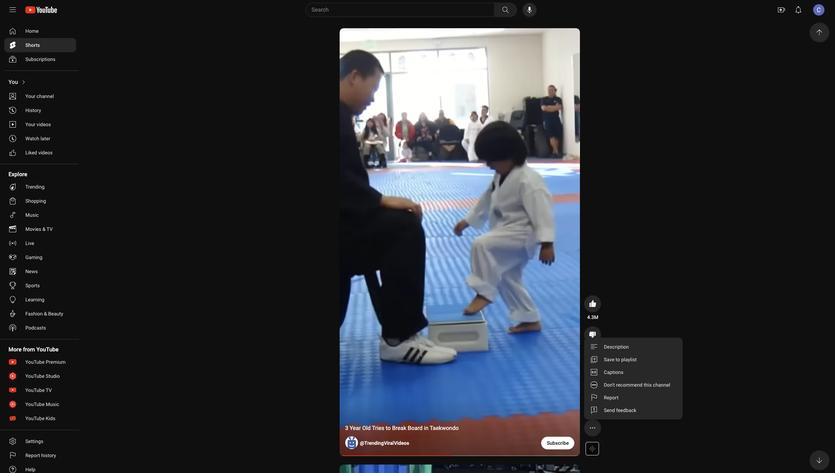 Task type: locate. For each thing, give the bounding box(es) containing it.
studio
[[46, 373, 60, 379]]

1 vertical spatial music
[[46, 402, 59, 407]]

1 vertical spatial tv
[[46, 387, 52, 393]]

watch later
[[25, 136, 50, 141]]

music up movies
[[25, 212, 39, 218]]

subscribe button
[[541, 437, 575, 450]]

1 vertical spatial &
[[44, 311, 47, 317]]

1 vertical spatial report
[[25, 453, 40, 458]]

youtube down more from youtube
[[25, 359, 45, 365]]

help link
[[4, 463, 76, 473], [4, 463, 76, 473]]

channel up history
[[37, 93, 54, 99]]

0 vertical spatial your
[[25, 93, 35, 99]]

settings
[[25, 439, 43, 444]]

1 your from the top
[[25, 93, 35, 99]]

videos up 'later'
[[37, 122, 51, 127]]

1 vertical spatial videos
[[38, 150, 53, 155]]

settings link
[[4, 434, 76, 448], [4, 434, 76, 448]]

0 vertical spatial videos
[[37, 122, 51, 127]]

your channel link
[[4, 89, 76, 103], [4, 89, 76, 103]]

1 vertical spatial your
[[25, 122, 35, 127]]

recommend
[[617, 382, 643, 388]]

subscriptions link
[[4, 52, 76, 66], [4, 52, 76, 66]]

Dislike text field
[[586, 345, 600, 352]]

report up the send
[[604, 395, 619, 401]]

movies & tv link
[[4, 222, 76, 236], [4, 222, 76, 236]]

report history
[[25, 453, 56, 458]]

don't recommend this channel
[[604, 382, 671, 388]]

gaming link
[[4, 250, 76, 264], [4, 250, 76, 264]]

watch later link
[[4, 132, 76, 146], [4, 132, 76, 146]]

2 your from the top
[[25, 122, 35, 127]]

youtube up youtube music
[[25, 387, 45, 393]]

trending
[[25, 184, 45, 190]]

&
[[42, 226, 46, 232], [44, 311, 47, 317]]

tv right movies
[[47, 226, 53, 232]]

liked
[[25, 150, 37, 155]]

tv
[[47, 226, 53, 232], [46, 387, 52, 393]]

report
[[604, 395, 619, 401], [25, 453, 40, 458]]

music
[[25, 212, 39, 218], [46, 402, 59, 407]]

podcasts link
[[4, 321, 76, 335], [4, 321, 76, 335]]

sports link
[[4, 279, 76, 293], [4, 279, 76, 293]]

shorts link
[[4, 38, 76, 52], [4, 38, 76, 52]]

to
[[616, 357, 621, 362], [386, 425, 391, 432]]

tv down studio
[[46, 387, 52, 393]]

1 horizontal spatial channel
[[654, 382, 671, 388]]

youtube premium
[[25, 359, 66, 365]]

home link
[[4, 24, 76, 38], [4, 24, 76, 38]]

to right save on the right of page
[[616, 357, 621, 362]]

list box containing description
[[585, 338, 684, 420]]

youtube premium link
[[4, 355, 76, 369], [4, 355, 76, 369]]

1 horizontal spatial music
[[46, 402, 59, 407]]

youtube down the youtube tv
[[25, 402, 45, 407]]

subscribe
[[547, 440, 569, 446]]

list box
[[585, 338, 684, 420]]

report history link
[[4, 448, 76, 463], [4, 448, 76, 463]]

gaming
[[25, 255, 42, 260]]

this
[[644, 382, 652, 388]]

shorts
[[25, 42, 40, 48]]

news link
[[4, 264, 76, 279], [4, 264, 76, 279]]

channel right this
[[654, 382, 671, 388]]

fashion & beauty link
[[4, 307, 76, 321], [4, 307, 76, 321]]

youtube left kids
[[25, 416, 45, 421]]

history link
[[4, 103, 76, 117], [4, 103, 76, 117]]

1 horizontal spatial to
[[616, 357, 621, 362]]

save
[[604, 357, 615, 362]]

to inside option
[[616, 357, 621, 362]]

kids
[[46, 416, 55, 421]]

music up kids
[[46, 402, 59, 407]]

0 vertical spatial channel
[[37, 93, 54, 99]]

& left beauty
[[44, 311, 47, 317]]

your
[[25, 93, 35, 99], [25, 122, 35, 127]]

podcasts
[[25, 325, 46, 331]]

0 horizontal spatial to
[[386, 425, 391, 432]]

0 horizontal spatial report
[[25, 453, 40, 458]]

you link
[[4, 75, 76, 89], [4, 75, 76, 89]]

fashion & beauty
[[25, 311, 63, 317]]

break
[[392, 425, 407, 432]]

your up history
[[25, 93, 35, 99]]

0 vertical spatial to
[[616, 357, 621, 362]]

music link
[[4, 208, 76, 222], [4, 208, 76, 222]]

liked videos link
[[4, 146, 76, 160], [4, 146, 76, 160]]

report option
[[585, 391, 684, 404]]

your videos link
[[4, 117, 76, 132], [4, 117, 76, 132]]

1 horizontal spatial report
[[604, 395, 619, 401]]

13k
[[589, 377, 597, 382]]

youtube music link
[[4, 397, 76, 411], [4, 397, 76, 411]]

None search field
[[293, 3, 519, 17]]

to right tries
[[386, 425, 391, 432]]

live link
[[4, 236, 76, 250], [4, 236, 76, 250]]

report down settings
[[25, 453, 40, 458]]

live
[[25, 240, 34, 246]]

youtube studio link
[[4, 369, 76, 383], [4, 369, 76, 383]]

0 vertical spatial report
[[604, 395, 619, 401]]

1 vertical spatial to
[[386, 425, 391, 432]]

shopping link
[[4, 194, 76, 208], [4, 194, 76, 208]]

you
[[8, 79, 18, 85]]

videos down 'later'
[[38, 150, 53, 155]]

0 horizontal spatial channel
[[37, 93, 54, 99]]

13K text field
[[589, 376, 597, 383]]

your up watch
[[25, 122, 35, 127]]

report inside "report" option
[[604, 395, 619, 401]]

youtube for tv
[[25, 387, 45, 393]]

videos for liked videos
[[38, 150, 53, 155]]

videos for your videos
[[37, 122, 51, 127]]

youtube kids link
[[4, 411, 76, 426], [4, 411, 76, 426]]

videos
[[37, 122, 51, 127], [38, 150, 53, 155]]

learning link
[[4, 293, 76, 307], [4, 293, 76, 307]]

trending link
[[4, 180, 76, 194], [4, 180, 76, 194]]

channel
[[37, 93, 54, 99], [654, 382, 671, 388]]

0 vertical spatial tv
[[47, 226, 53, 232]]

youtube kids
[[25, 416, 55, 421]]

& right movies
[[42, 226, 46, 232]]

shopping
[[25, 198, 46, 204]]

0 vertical spatial music
[[25, 212, 39, 218]]

youtube up the youtube tv
[[25, 373, 45, 379]]

subscriptions
[[25, 56, 55, 62]]

explore
[[8, 171, 27, 178]]

movies
[[25, 226, 41, 232]]

1 vertical spatial channel
[[654, 382, 671, 388]]

youtube tv link
[[4, 383, 76, 397], [4, 383, 76, 397]]

0 vertical spatial &
[[42, 226, 46, 232]]



Task type: vqa. For each thing, say whether or not it's contained in the screenshot.
YouTube Studio link
yes



Task type: describe. For each thing, give the bounding box(es) containing it.
youtube music
[[25, 402, 59, 407]]

@trendingviralvideos
[[360, 440, 409, 446]]

captions option
[[585, 366, 684, 379]]

in
[[424, 425, 429, 432]]

home
[[25, 28, 39, 34]]

sports
[[25, 283, 40, 288]]

later
[[41, 136, 50, 141]]

learning
[[25, 297, 44, 303]]

more from youtube
[[8, 346, 59, 353]]

description
[[604, 344, 629, 350]]

youtube studio
[[25, 373, 60, 379]]

watch
[[25, 136, 39, 141]]

dislike
[[586, 346, 600, 351]]

tries
[[372, 425, 385, 432]]

premium
[[46, 359, 66, 365]]

don't
[[604, 382, 615, 388]]

& for tv
[[42, 226, 46, 232]]

Share text field
[[587, 407, 599, 414]]

captions link
[[585, 366, 684, 379]]

year
[[350, 425, 361, 432]]

report for report history
[[25, 453, 40, 458]]

captions
[[604, 369, 624, 375]]

fashion
[[25, 311, 43, 317]]

save to playlist option
[[585, 353, 684, 366]]

your for your videos
[[25, 122, 35, 127]]

youtube for premium
[[25, 359, 45, 365]]

share
[[587, 408, 599, 413]]

send feedback link
[[585, 404, 684, 417]]

to inside main content
[[386, 425, 391, 432]]

4.3m
[[588, 314, 599, 320]]

youtube for studio
[[25, 373, 45, 379]]

report for report
[[604, 395, 619, 401]]

movies & tv
[[25, 226, 53, 232]]

send
[[604, 408, 616, 413]]

your channel
[[25, 93, 54, 99]]

playlist
[[622, 357, 637, 362]]

4.3M text field
[[588, 314, 599, 321]]

@trendingviralvideos link
[[360, 440, 409, 447]]

don't recommend this channel option
[[585, 379, 684, 391]]

taekwondo
[[430, 425, 459, 432]]

youtube for kids
[[25, 416, 45, 421]]

beauty
[[48, 311, 63, 317]]

feedback
[[617, 408, 637, 413]]

old
[[362, 425, 371, 432]]

channel inside don't recommend this channel option
[[654, 382, 671, 388]]

your for your channel
[[25, 93, 35, 99]]

0 horizontal spatial music
[[25, 212, 39, 218]]

send feedback option
[[585, 404, 684, 417]]

history
[[25, 108, 41, 113]]

news
[[25, 269, 38, 274]]

more
[[8, 346, 22, 353]]

youtube for music
[[25, 402, 45, 407]]

send feedback
[[604, 408, 637, 413]]

liked videos
[[25, 150, 53, 155]]

board
[[408, 425, 423, 432]]

Search text field
[[312, 5, 493, 14]]

3 year old tries to break board in taekwondo
[[345, 425, 459, 432]]

your videos
[[25, 122, 51, 127]]

3
[[345, 425, 349, 432]]

3 year old tries to break board in taekwondo main content
[[85, 20, 836, 473]]

youtube up youtube premium
[[36, 346, 59, 353]]

& for beauty
[[44, 311, 47, 317]]

history
[[41, 453, 56, 458]]

help
[[25, 467, 35, 472]]

Subscribe text field
[[547, 440, 569, 446]]

save to playlist
[[604, 357, 637, 362]]

description option
[[585, 341, 684, 353]]

youtube video player element
[[340, 28, 581, 456]]

from
[[23, 346, 35, 353]]

youtube tv
[[25, 387, 52, 393]]

avatar image image
[[814, 4, 825, 16]]



